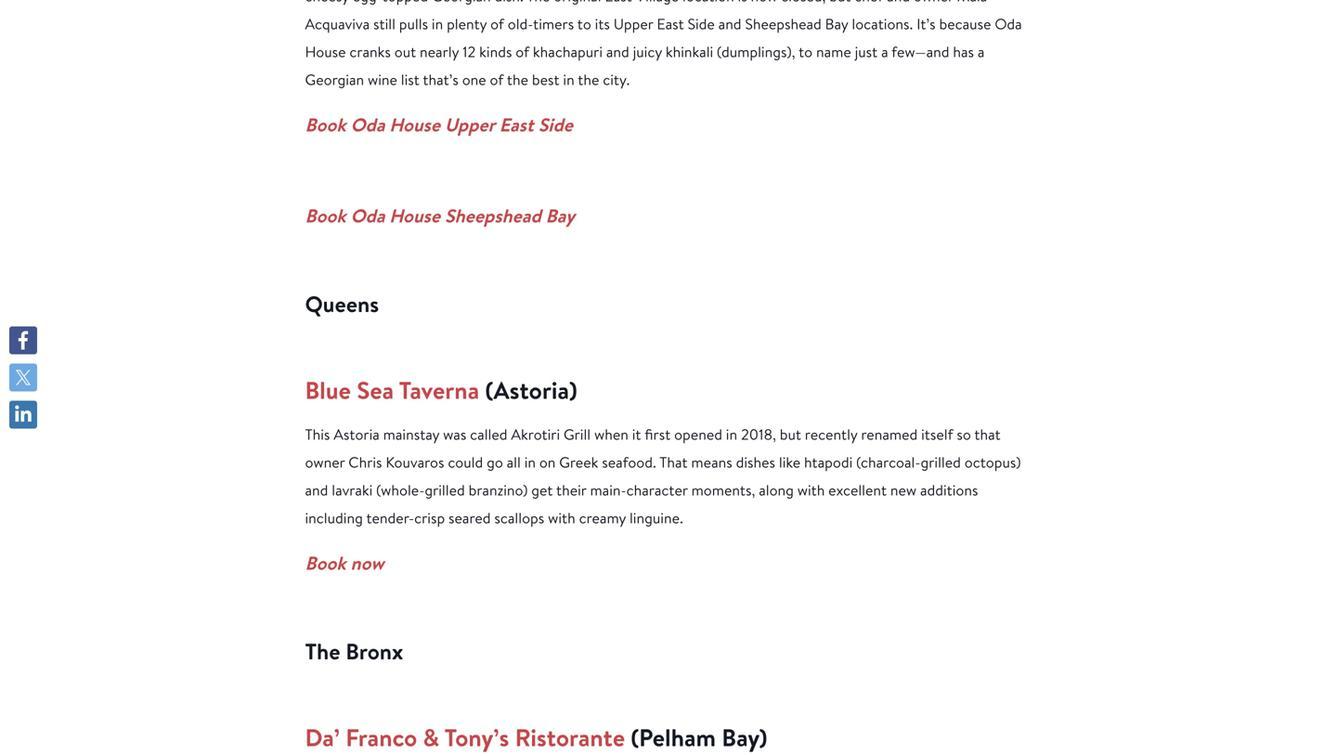 Task type: describe. For each thing, give the bounding box(es) containing it.
main-
[[590, 480, 627, 500]]

like
[[779, 452, 801, 472]]

lavraki
[[332, 480, 373, 500]]

side
[[538, 112, 573, 137]]

all
[[507, 452, 521, 472]]

&
[[423, 721, 440, 754]]

this astoria mainstay was called akrotiri grill when it first opened in 2018, but recently renamed itself so that owner chris kouvaros could go all in on greek seafood. that means dishes like htapodi (charcoal-grilled octopus) and lavraki (whole-grilled branzino) get their main-character moments, along with excellent new additions including tender-crisp seared scallops with creamy linguine.
[[305, 424, 1021, 527]]

mainstay
[[383, 424, 440, 444]]

blue
[[305, 374, 351, 407]]

this
[[305, 424, 330, 444]]

that
[[660, 452, 688, 472]]

0 vertical spatial in
[[726, 424, 738, 444]]

scallops
[[495, 508, 545, 527]]

branzino)
[[469, 480, 528, 500]]

0 horizontal spatial in
[[525, 452, 536, 472]]

bronx
[[346, 636, 403, 667]]

(pelham
[[631, 721, 716, 754]]

book for book oda house upper east side
[[305, 112, 346, 137]]

0 horizontal spatial with
[[548, 508, 576, 527]]

upper
[[445, 112, 495, 137]]

tony's
[[445, 721, 509, 754]]

grill
[[564, 424, 591, 444]]

(astoria)
[[485, 374, 578, 407]]

dishes
[[736, 452, 776, 472]]

book oda house sheepshead bay
[[305, 203, 575, 228]]

east
[[500, 112, 534, 137]]

htapodi
[[804, 452, 853, 472]]

blue sea taverna (astoria)
[[305, 374, 578, 407]]

when
[[594, 424, 629, 444]]

bay
[[546, 203, 575, 228]]

greek
[[559, 452, 599, 472]]

astoria
[[334, 424, 380, 444]]

sheepshead
[[445, 203, 541, 228]]

excellent
[[829, 480, 887, 500]]

book for book oda house sheepshead bay
[[305, 203, 346, 228]]

it
[[632, 424, 641, 444]]

kouvaros
[[386, 452, 445, 472]]

additions
[[921, 480, 979, 500]]

linkedin in image
[[14, 405, 33, 424]]

book oda house upper east side
[[305, 112, 573, 137]]

queens
[[305, 289, 379, 319]]

that
[[975, 424, 1001, 444]]

could
[[448, 452, 483, 472]]

was
[[443, 424, 467, 444]]

itself
[[922, 424, 954, 444]]

crisp
[[414, 508, 445, 527]]

but
[[780, 424, 802, 444]]

oda for book oda house sheepshead bay
[[351, 203, 385, 228]]

new
[[891, 480, 917, 500]]



Task type: locate. For each thing, give the bounding box(es) containing it.
house for upper
[[389, 112, 440, 137]]

1 vertical spatial house
[[389, 203, 440, 228]]

oda
[[351, 112, 385, 137], [351, 203, 385, 228]]

sea
[[357, 374, 394, 407]]

da'
[[305, 721, 340, 754]]

recently
[[805, 424, 858, 444]]

da' franco & tony's ristorante link
[[305, 721, 625, 754]]

the bronx
[[305, 636, 403, 667]]

their
[[556, 480, 587, 500]]

seared
[[449, 508, 491, 527]]

da' franco & tony's ristorante (pelham bay)
[[305, 721, 768, 754]]

tender-
[[366, 508, 414, 527]]

seafood.
[[602, 452, 657, 472]]

in right "all" on the left bottom of page
[[525, 452, 536, 472]]

oda for book oda house upper east side
[[351, 112, 385, 137]]

grilled
[[921, 452, 961, 472], [425, 480, 465, 500]]

first
[[645, 424, 671, 444]]

ristorante
[[515, 721, 625, 754]]

2 book from the top
[[305, 203, 346, 228]]

1 oda from the top
[[351, 112, 385, 137]]

0 vertical spatial house
[[389, 112, 440, 137]]

with down the their
[[548, 508, 576, 527]]

1 house from the top
[[389, 112, 440, 137]]

including
[[305, 508, 363, 527]]

owner
[[305, 452, 345, 472]]

1 vertical spatial book
[[305, 203, 346, 228]]

in left 2018,
[[726, 424, 738, 444]]

so
[[957, 424, 972, 444]]

0 horizontal spatial grilled
[[425, 480, 465, 500]]

taverna
[[399, 374, 480, 407]]

opened
[[674, 424, 723, 444]]

1 vertical spatial with
[[548, 508, 576, 527]]

creamy
[[579, 508, 626, 527]]

0 vertical spatial oda
[[351, 112, 385, 137]]

along
[[759, 480, 794, 500]]

3 book from the top
[[305, 550, 346, 576]]

1 vertical spatial in
[[525, 452, 536, 472]]

2 oda from the top
[[351, 203, 385, 228]]

octopus)
[[965, 452, 1021, 472]]

0 vertical spatial book
[[305, 112, 346, 137]]

1 horizontal spatial grilled
[[921, 452, 961, 472]]

1 vertical spatial oda
[[351, 203, 385, 228]]

called
[[470, 424, 508, 444]]

renamed
[[861, 424, 918, 444]]

get
[[532, 480, 553, 500]]

1 book from the top
[[305, 112, 346, 137]]

facebook f image
[[14, 331, 33, 350]]

franco
[[346, 721, 417, 754]]

go
[[487, 452, 503, 472]]

house
[[389, 112, 440, 137], [389, 203, 440, 228]]

house left upper
[[389, 112, 440, 137]]

now
[[351, 550, 384, 576]]

2018,
[[741, 424, 776, 444]]

2 house from the top
[[389, 203, 440, 228]]

moments,
[[692, 480, 756, 500]]

book
[[305, 112, 346, 137], [305, 203, 346, 228], [305, 550, 346, 576]]

(whole-
[[376, 480, 425, 500]]

on
[[540, 452, 556, 472]]

book now
[[305, 550, 384, 576]]

1 horizontal spatial with
[[798, 480, 825, 500]]

book oda house sheepshead bay link
[[305, 203, 575, 228]]

means
[[692, 452, 733, 472]]

character
[[627, 480, 688, 500]]

1 horizontal spatial in
[[726, 424, 738, 444]]

book for book now
[[305, 550, 346, 576]]

with
[[798, 480, 825, 500], [548, 508, 576, 527]]

grilled down itself
[[921, 452, 961, 472]]

grilled up crisp
[[425, 480, 465, 500]]

with down htapodi
[[798, 480, 825, 500]]

and
[[305, 480, 328, 500]]

akrotiri
[[511, 424, 560, 444]]

0 vertical spatial with
[[798, 480, 825, 500]]

book now link
[[305, 550, 384, 576]]

chris
[[349, 452, 382, 472]]

blue sea taverna link
[[305, 374, 480, 407]]

the
[[305, 636, 340, 667]]

book oda house upper east side link
[[305, 112, 573, 137]]

(charcoal-
[[857, 452, 921, 472]]

house for sheepshead
[[389, 203, 440, 228]]

house left sheepshead in the top of the page
[[389, 203, 440, 228]]

in
[[726, 424, 738, 444], [525, 452, 536, 472]]

bay)
[[722, 721, 768, 754]]

1 vertical spatial grilled
[[425, 480, 465, 500]]

2 vertical spatial book
[[305, 550, 346, 576]]

0 vertical spatial grilled
[[921, 452, 961, 472]]

linguine.
[[630, 508, 684, 527]]



Task type: vqa. For each thing, say whether or not it's contained in the screenshot.
in to the bottom
yes



